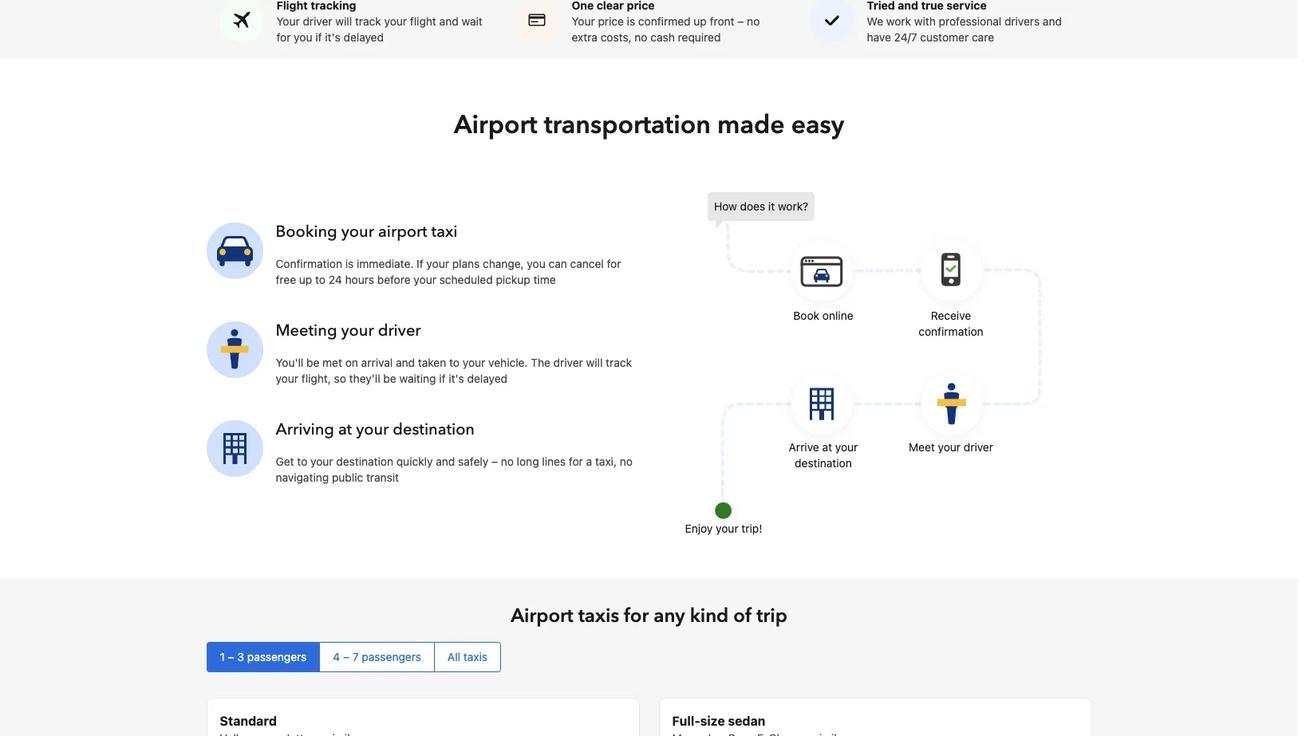 Task type: locate. For each thing, give the bounding box(es) containing it.
meet your driver
[[909, 440, 994, 454]]

1 horizontal spatial your
[[572, 14, 595, 28]]

does
[[740, 199, 766, 213]]

we
[[867, 14, 884, 28]]

1 vertical spatial airport
[[511, 603, 574, 630]]

0 vertical spatial to
[[315, 273, 326, 286]]

your for extra
[[572, 14, 595, 28]]

driver
[[303, 14, 333, 28], [378, 320, 421, 341], [554, 356, 583, 369], [964, 440, 994, 454]]

2 horizontal spatial to
[[449, 356, 460, 369]]

is up hours
[[345, 257, 354, 270]]

– inside get to your destination quickly and safely – no long lines for a taxi, no navigating public transit
[[492, 455, 498, 468]]

destination up 'public'
[[336, 455, 394, 468]]

1 vertical spatial to
[[449, 356, 460, 369]]

destination inside arrive at your destination
[[795, 456, 852, 470]]

driver inside your driver will track your flight and wait for you if it's delayed
[[303, 14, 333, 28]]

booking airport taxi image for booking your airport taxi
[[206, 223, 263, 280]]

your left flight
[[384, 14, 407, 28]]

up up required
[[694, 14, 707, 28]]

1 horizontal spatial delayed
[[467, 372, 508, 385]]

and inside you'll be met on arrival and taken to your vehicle. the driver will track your flight, so they'll be waiting if it's delayed
[[396, 356, 415, 369]]

the
[[531, 356, 551, 369]]

easy
[[792, 108, 845, 143]]

no left cash
[[635, 30, 648, 44]]

to inside get to your destination quickly and safely – no long lines for a taxi, no navigating public transit
[[297, 455, 308, 468]]

1 vertical spatial if
[[439, 372, 446, 385]]

0 horizontal spatial it's
[[325, 30, 341, 44]]

1 vertical spatial delayed
[[467, 372, 508, 385]]

0 horizontal spatial to
[[297, 455, 308, 468]]

if inside your driver will track your flight and wait for you if it's delayed
[[316, 30, 322, 44]]

your driver will track your flight and wait for you if it's delayed
[[277, 14, 483, 44]]

free
[[276, 273, 296, 286]]

at
[[338, 419, 352, 440], [823, 440, 833, 454]]

receive
[[931, 309, 972, 322]]

0 horizontal spatial be
[[307, 356, 320, 369]]

0 vertical spatial is
[[627, 14, 635, 28]]

24
[[329, 273, 342, 286]]

you inside your driver will track your flight and wait for you if it's delayed
[[294, 30, 313, 44]]

your inside get to your destination quickly and safely – no long lines for a taxi, no navigating public transit
[[311, 455, 333, 468]]

meet
[[909, 440, 935, 454]]

1 horizontal spatial at
[[823, 440, 833, 454]]

online
[[823, 309, 854, 322]]

is right price
[[627, 14, 635, 28]]

to left 24
[[315, 273, 326, 286]]

delayed
[[344, 30, 384, 44], [467, 372, 508, 385]]

will right the
[[586, 356, 603, 369]]

0 horizontal spatial your
[[277, 14, 300, 28]]

0 horizontal spatial track
[[355, 14, 381, 28]]

pickup
[[496, 273, 531, 286]]

1 vertical spatial will
[[586, 356, 603, 369]]

to right "taken" at the left
[[449, 356, 460, 369]]

be
[[307, 356, 320, 369], [383, 372, 396, 385]]

1 horizontal spatial up
[[694, 14, 707, 28]]

0 horizontal spatial will
[[336, 14, 352, 28]]

to up navigating
[[297, 455, 308, 468]]

0 vertical spatial it's
[[325, 30, 341, 44]]

1 vertical spatial be
[[383, 372, 396, 385]]

0 vertical spatial track
[[355, 14, 381, 28]]

no left 'long'
[[501, 455, 514, 468]]

– right the front
[[738, 14, 744, 28]]

0 vertical spatial be
[[307, 356, 320, 369]]

0 horizontal spatial taxis
[[464, 650, 488, 664]]

and
[[440, 14, 459, 28], [1043, 14, 1062, 28], [396, 356, 415, 369], [436, 455, 455, 468]]

0 vertical spatial you
[[294, 30, 313, 44]]

your price is confirmed up front – no extra costs, no cash required
[[572, 14, 760, 44]]

be up the flight,
[[307, 356, 320, 369]]

meeting
[[276, 320, 337, 341]]

1 horizontal spatial if
[[439, 372, 446, 385]]

taken
[[418, 356, 446, 369]]

your for for
[[277, 14, 300, 28]]

passengers right 7
[[362, 650, 421, 664]]

booking airport taxi image
[[708, 192, 1043, 527], [206, 223, 263, 280], [206, 322, 263, 379], [206, 421, 263, 478]]

up down confirmation at the top left of the page
[[299, 273, 312, 286]]

all
[[448, 650, 461, 664]]

0 horizontal spatial up
[[299, 273, 312, 286]]

1 horizontal spatial is
[[627, 14, 635, 28]]

hours
[[345, 273, 374, 286]]

and for we work with professional drivers and have 24/7 customer care
[[1043, 14, 1062, 28]]

your inside your driver will track your flight and wait for you if it's delayed
[[384, 14, 407, 28]]

destination down arrive
[[795, 456, 852, 470]]

so
[[334, 372, 346, 385]]

1 horizontal spatial taxis
[[578, 603, 619, 630]]

2 your from the left
[[572, 14, 595, 28]]

at right arriving
[[338, 419, 352, 440]]

for inside get to your destination quickly and safely – no long lines for a taxi, no navigating public transit
[[569, 455, 583, 468]]

1 horizontal spatial to
[[315, 273, 326, 286]]

kind
[[690, 603, 729, 630]]

your inside the 'your price is confirmed up front – no extra costs, no cash required'
[[572, 14, 595, 28]]

– right 1
[[228, 650, 234, 664]]

is inside confirmation is immediate. if your plans change, you can cancel for free up to 24 hours before your scheduled pickup time
[[345, 257, 354, 270]]

and inside we work with professional drivers and have 24/7 customer care
[[1043, 14, 1062, 28]]

to
[[315, 273, 326, 286], [449, 356, 460, 369], [297, 455, 308, 468]]

taxis for all
[[464, 650, 488, 664]]

0 vertical spatial airport
[[454, 108, 538, 143]]

0 vertical spatial delayed
[[344, 30, 384, 44]]

your inside your driver will track your flight and wait for you if it's delayed
[[277, 14, 300, 28]]

extra
[[572, 30, 598, 44]]

0 horizontal spatial at
[[338, 419, 352, 440]]

0 vertical spatial will
[[336, 14, 352, 28]]

taxis
[[578, 603, 619, 630], [464, 650, 488, 664]]

and right drivers
[[1043, 14, 1062, 28]]

how does it work?
[[714, 199, 809, 213]]

at inside arrive at your destination
[[823, 440, 833, 454]]

–
[[738, 14, 744, 28], [492, 455, 498, 468], [228, 650, 234, 664], [343, 650, 350, 664]]

1 horizontal spatial will
[[586, 356, 603, 369]]

arrive at your destination
[[789, 440, 858, 470]]

if inside you'll be met on arrival and taken to your vehicle. the driver will track your flight, so they'll be waiting if it's delayed
[[439, 372, 446, 385]]

destination up quickly at the left bottom
[[393, 419, 475, 440]]

1 vertical spatial track
[[606, 356, 632, 369]]

passengers for 1 – 3 passengers
[[247, 650, 307, 664]]

your up on
[[341, 320, 374, 341]]

your
[[277, 14, 300, 28], [572, 14, 595, 28]]

passengers
[[247, 650, 307, 664], [362, 650, 421, 664]]

track right the
[[606, 356, 632, 369]]

it's inside your driver will track your flight and wait for you if it's delayed
[[325, 30, 341, 44]]

1 horizontal spatial it's
[[449, 372, 464, 385]]

no
[[747, 14, 760, 28], [635, 30, 648, 44], [501, 455, 514, 468], [620, 455, 633, 468]]

safely
[[458, 455, 489, 468]]

destination inside get to your destination quickly and safely – no long lines for a taxi, no navigating public transit
[[336, 455, 394, 468]]

for
[[277, 30, 291, 44], [607, 257, 621, 270], [569, 455, 583, 468], [624, 603, 649, 630]]

destination for get to your destination quickly and safely – no long lines for a taxi, no navigating public transit
[[336, 455, 394, 468]]

it's
[[325, 30, 341, 44], [449, 372, 464, 385]]

we work with professional drivers and have 24/7 customer care
[[867, 14, 1062, 44]]

and up waiting
[[396, 356, 415, 369]]

taxis right "all"
[[464, 650, 488, 664]]

you
[[294, 30, 313, 44], [527, 257, 546, 270]]

track
[[355, 14, 381, 28], [606, 356, 632, 369]]

you'll
[[276, 356, 304, 369]]

sedan
[[728, 714, 766, 729]]

your right if
[[427, 257, 449, 270]]

your up navigating
[[311, 455, 333, 468]]

1 vertical spatial up
[[299, 273, 312, 286]]

will
[[336, 14, 352, 28], [586, 356, 603, 369]]

immediate.
[[357, 257, 414, 270]]

and left wait
[[440, 14, 459, 28]]

taxis up sort results by element
[[578, 603, 619, 630]]

1 vertical spatial is
[[345, 257, 354, 270]]

0 vertical spatial taxis
[[578, 603, 619, 630]]

to inside confirmation is immediate. if your plans change, you can cancel for free up to 24 hours before your scheduled pickup time
[[315, 273, 326, 286]]

1 vertical spatial it's
[[449, 372, 464, 385]]

passengers right 3
[[247, 650, 307, 664]]

be down arrival
[[383, 372, 396, 385]]

drivers
[[1005, 14, 1040, 28]]

they'll
[[349, 372, 380, 385]]

at right arrive
[[823, 440, 833, 454]]

will left flight
[[336, 14, 352, 28]]

and inside get to your destination quickly and safely – no long lines for a taxi, no navigating public transit
[[436, 455, 455, 468]]

wait
[[462, 14, 483, 28]]

for inside confirmation is immediate. if your plans change, you can cancel for free up to 24 hours before your scheduled pickup time
[[607, 257, 621, 270]]

1
[[220, 650, 225, 664]]

0 horizontal spatial passengers
[[247, 650, 307, 664]]

and inside your driver will track your flight and wait for you if it's delayed
[[440, 14, 459, 28]]

taxis inside sort results by element
[[464, 650, 488, 664]]

and for get to your destination quickly and safely – no long lines for a taxi, no navigating public transit
[[436, 455, 455, 468]]

0 horizontal spatial if
[[316, 30, 322, 44]]

your left the vehicle. at left
[[463, 356, 486, 369]]

2 passengers from the left
[[362, 650, 421, 664]]

airport for airport taxis for any kind of trip
[[511, 603, 574, 630]]

1 passengers from the left
[[247, 650, 307, 664]]

sort results by element
[[206, 642, 1092, 673]]

track inside your driver will track your flight and wait for you if it's delayed
[[355, 14, 381, 28]]

0 horizontal spatial delayed
[[344, 30, 384, 44]]

1 horizontal spatial track
[[606, 356, 632, 369]]

0 vertical spatial up
[[694, 14, 707, 28]]

before
[[377, 273, 411, 286]]

1 vertical spatial you
[[527, 257, 546, 270]]

for inside your driver will track your flight and wait for you if it's delayed
[[277, 30, 291, 44]]

0 horizontal spatial you
[[294, 30, 313, 44]]

your right arrive
[[836, 440, 858, 454]]

destination
[[393, 419, 475, 440], [336, 455, 394, 468], [795, 456, 852, 470]]

your
[[384, 14, 407, 28], [341, 221, 374, 242], [427, 257, 449, 270], [414, 273, 437, 286], [341, 320, 374, 341], [463, 356, 486, 369], [276, 372, 299, 385], [356, 419, 389, 440], [836, 440, 858, 454], [938, 440, 961, 454], [311, 455, 333, 468], [716, 522, 739, 535]]

to inside you'll be met on arrival and taken to your vehicle. the driver will track your flight, so they'll be waiting if it's delayed
[[449, 356, 460, 369]]

driver inside you'll be met on arrival and taken to your vehicle. the driver will track your flight, so they'll be waiting if it's delayed
[[554, 356, 583, 369]]

1 vertical spatial taxis
[[464, 650, 488, 664]]

up inside the 'your price is confirmed up front – no extra costs, no cash required'
[[694, 14, 707, 28]]

1 horizontal spatial passengers
[[362, 650, 421, 664]]

1 your from the left
[[277, 14, 300, 28]]

booking your airport taxi
[[276, 221, 458, 242]]

0 horizontal spatial is
[[345, 257, 354, 270]]

track left flight
[[355, 14, 381, 28]]

1 horizontal spatial you
[[527, 257, 546, 270]]

– right safely
[[492, 455, 498, 468]]

0 vertical spatial if
[[316, 30, 322, 44]]

– left 7
[[343, 650, 350, 664]]

booking airport taxi image for arriving at your destination
[[206, 421, 263, 478]]

and left safely
[[436, 455, 455, 468]]

24/7
[[894, 30, 918, 44]]

professional
[[939, 14, 1002, 28]]

2 vertical spatial to
[[297, 455, 308, 468]]



Task type: describe. For each thing, give the bounding box(es) containing it.
it's inside you'll be met on arrival and taken to your vehicle. the driver will track your flight, so they'll be waiting if it's delayed
[[449, 372, 464, 385]]

at for arrive
[[823, 440, 833, 454]]

and for you'll be met on arrival and taken to your vehicle. the driver will track your flight, so they'll be waiting if it's delayed
[[396, 356, 415, 369]]

enjoy
[[685, 522, 713, 535]]

arrive
[[789, 440, 820, 454]]

change,
[[483, 257, 524, 270]]

work
[[887, 14, 912, 28]]

cash
[[651, 30, 675, 44]]

all taxis
[[448, 650, 488, 664]]

passengers for 4 – 7 passengers
[[362, 650, 421, 664]]

on
[[345, 356, 358, 369]]

your down if
[[414, 273, 437, 286]]

waiting
[[400, 372, 436, 385]]

arrival
[[361, 356, 393, 369]]

how
[[714, 199, 737, 213]]

– inside the 'your price is confirmed up front – no extra costs, no cash required'
[[738, 14, 744, 28]]

any
[[654, 603, 685, 630]]

at for arriving
[[338, 419, 352, 440]]

your left trip!
[[716, 522, 739, 535]]

you inside confirmation is immediate. if your plans change, you can cancel for free up to 24 hours before your scheduled pickup time
[[527, 257, 546, 270]]

confirmed
[[638, 14, 691, 28]]

airport
[[378, 221, 428, 242]]

care
[[972, 30, 995, 44]]

time
[[534, 273, 556, 286]]

transportation
[[544, 108, 711, 143]]

met
[[323, 356, 342, 369]]

taxis for airport
[[578, 603, 619, 630]]

airport transportation made easy
[[454, 108, 845, 143]]

full-
[[672, 714, 701, 729]]

price
[[598, 14, 624, 28]]

destination for arrive at your destination
[[795, 456, 852, 470]]

standard
[[220, 714, 277, 729]]

confirmation is immediate. if your plans change, you can cancel for free up to 24 hours before your scheduled pickup time
[[276, 257, 621, 286]]

your up immediate.
[[341, 221, 374, 242]]

arriving at your destination
[[276, 419, 475, 440]]

get
[[276, 455, 294, 468]]

you'll be met on arrival and taken to your vehicle. the driver will track your flight, so they'll be waiting if it's delayed
[[276, 356, 632, 385]]

taxi
[[432, 221, 458, 242]]

enjoy your trip!
[[685, 522, 763, 535]]

4 – 7 passengers
[[333, 650, 421, 664]]

book online
[[794, 309, 854, 322]]

it
[[769, 199, 775, 213]]

your right meet
[[938, 440, 961, 454]]

if
[[417, 257, 424, 270]]

transit
[[366, 471, 399, 484]]

your up transit
[[356, 419, 389, 440]]

4
[[333, 650, 340, 664]]

meeting your driver
[[276, 320, 421, 341]]

costs,
[[601, 30, 632, 44]]

your inside arrive at your destination
[[836, 440, 858, 454]]

delayed inside you'll be met on arrival and taken to your vehicle. the driver will track your flight, so they'll be waiting if it's delayed
[[467, 372, 508, 385]]

will inside your driver will track your flight and wait for you if it's delayed
[[336, 14, 352, 28]]

full-size sedan
[[672, 714, 766, 729]]

arriving
[[276, 419, 334, 440]]

destination for arriving at your destination
[[393, 419, 475, 440]]

is inside the 'your price is confirmed up front – no extra costs, no cash required'
[[627, 14, 635, 28]]

7
[[353, 650, 359, 664]]

a
[[586, 455, 592, 468]]

booking
[[276, 221, 337, 242]]

will inside you'll be met on arrival and taken to your vehicle. the driver will track your flight, so they'll be waiting if it's delayed
[[586, 356, 603, 369]]

flight,
[[302, 372, 331, 385]]

with
[[915, 14, 936, 28]]

3
[[237, 650, 244, 664]]

public
[[332, 471, 363, 484]]

1 – 3 passengers
[[220, 650, 307, 664]]

work?
[[778, 199, 809, 213]]

flight
[[410, 14, 437, 28]]

size
[[701, 714, 725, 729]]

customer
[[921, 30, 969, 44]]

your down 'you'll'
[[276, 372, 299, 385]]

confirmation
[[276, 257, 342, 270]]

no right the front
[[747, 14, 760, 28]]

vehicle.
[[489, 356, 528, 369]]

cancel
[[570, 257, 604, 270]]

get to your destination quickly and safely – no long lines for a taxi, no navigating public transit
[[276, 455, 633, 484]]

airport taxis for any kind of trip
[[511, 603, 788, 630]]

up inside confirmation is immediate. if your plans change, you can cancel for free up to 24 hours before your scheduled pickup time
[[299, 273, 312, 286]]

scheduled
[[440, 273, 493, 286]]

booking airport taxi image for meeting your driver
[[206, 322, 263, 379]]

airport for airport transportation made easy
[[454, 108, 538, 143]]

trip!
[[742, 522, 763, 535]]

track inside you'll be met on arrival and taken to your vehicle. the driver will track your flight, so they'll be waiting if it's delayed
[[606, 356, 632, 369]]

made
[[718, 108, 785, 143]]

delayed inside your driver will track your flight and wait for you if it's delayed
[[344, 30, 384, 44]]

taxi,
[[595, 455, 617, 468]]

quickly
[[397, 455, 433, 468]]

lines
[[542, 455, 566, 468]]

long
[[517, 455, 539, 468]]

trip
[[757, 603, 788, 630]]

front
[[710, 14, 735, 28]]

can
[[549, 257, 567, 270]]

navigating
[[276, 471, 329, 484]]

have
[[867, 30, 891, 44]]

no right taxi,
[[620, 455, 633, 468]]

1 horizontal spatial be
[[383, 372, 396, 385]]

plans
[[452, 257, 480, 270]]

receive confirmation
[[919, 309, 984, 338]]

confirmation
[[919, 325, 984, 338]]

book
[[794, 309, 820, 322]]



Task type: vqa. For each thing, say whether or not it's contained in the screenshot.
they'll
yes



